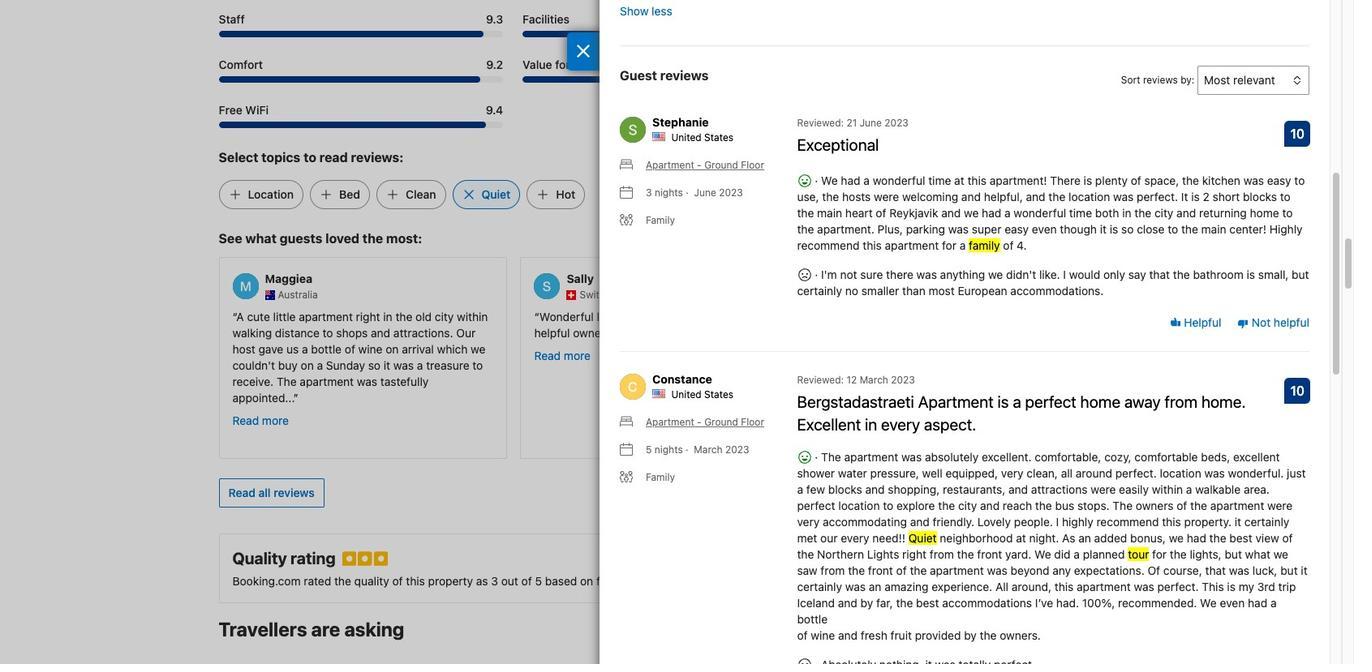 Task type: describe. For each thing, give the bounding box(es) containing it.
a inside the neighborhood at night. as an added bonus, we had the best view of the northern lights right from the front yard. we did a planned
[[1074, 548, 1080, 562]]

i've
[[1035, 597, 1053, 610]]

bottle inside " a cute little apartment right in the old city within walking distance to shops and attractions.  our host gave us a bottle of wine on arrival which we couldn't buy on a sunday so it was a treasure to receive. the apartment was tastefully appointed...
[[311, 342, 342, 356]]

certainly inside i'm not sure there was anything we didn't like. i would only say that the bathroom is small, but certainly no smaller than most european accommodations.
[[797, 284, 842, 298]]

0 vertical spatial for
[[555, 58, 570, 72]]

met
[[797, 532, 817, 546]]

all inside the apartment was absolutely excellent. comfortable, cozy, comfortable beds, excellent shower water pressure, well equipped, very clean, all around perfect. location was wonderful. just a few blocks and shopping, restaurants, and attractions were easily within a walkable area. perfect location to explore the city and reach the bus stops. the owners of the apartment were very accommodating and friendly.  lovely people.  i highly recommend this property. it certainly met our every need!!
[[1061, 467, 1073, 481]]

1 vertical spatial very
[[1001, 467, 1024, 481]]

nights for exceptional
[[655, 187, 683, 199]]

read up "12"
[[836, 349, 863, 363]]

view
[[1256, 532, 1279, 546]]

best inside 'for the lights, but what we saw from the front of the apartment was beyond any expectations. of course, that was luck, but it certainly was an amazing experience.  all around, this apartment was perfect. this is my 3rd trip iceland and by far, the best accommodations i've had. 100%, recommended.  we even had a bottle of wine and fresh fruit provided by the owners.'
[[916, 597, 939, 610]]

the inside " a cute little apartment right in the old city within walking distance to shops and attractions.  our host gave us a bottle of wine on arrival which we couldn't buy on a sunday so it was a treasure to receive. the apartment was tastefully appointed...
[[277, 375, 297, 389]]

· for we had a wonderful time at this apartment! there is plenty of space, the kitchen was easy to use, the hosts were welcoming and helpful, and the location was perfect. it is 2 short blocks to the main heart of reykjavik and we had a wonderful time both in the city and returning home to the apartment. plus, parking was super easy even though it is so close to the main center! highly recommend this apartment for a
[[812, 174, 821, 188]]

night.
[[1029, 532, 1059, 546]]

gave
[[258, 342, 283, 356]]

and down "apartment!"
[[1026, 190, 1046, 204]]

we inside the neighborhood at night. as an added bonus, we had the best view of the northern lights right from the front yard. we did a planned
[[1035, 548, 1051, 562]]

1 vertical spatial 3
[[491, 574, 498, 588]]

read more for wonderful location, clean and cosy spot, very helpful owners.
[[534, 349, 591, 363]]

staff
[[219, 12, 245, 26]]

and up iceland
[[801, 574, 820, 588]]

that inside 'for the lights, but what we saw from the front of the apartment was beyond any expectations. of course, that was luck, but it certainly was an amazing experience.  all around, this apartment was perfect. this is my 3rd trip iceland and by far, the best accommodations i've had. 100%, recommended.  we even had a bottle of wine and fresh fruit provided by the owners.'
[[1205, 564, 1226, 578]]

" for a
[[232, 310, 236, 324]]

from inside the neighborhood at night. as an added bonus, we had the best view of the northern lights right from the front yard. we did a planned
[[930, 548, 954, 562]]

within inside the apartment was absolutely excellent. comfortable, cozy, comfortable beds, excellent shower water pressure, well equipped, very clean, all around perfect. location was wonderful. just a few blocks and shopping, restaurants, and attractions were easily within a walkable area. perfect location to explore the city and reach the bus stops. the owners of the apartment were very accommodating and friendly.  lovely people.  i highly recommend this property. it certainly met our every need!!
[[1152, 483, 1183, 497]]

around,
[[1012, 580, 1052, 594]]

100%,
[[1082, 597, 1115, 610]]

we inside " a cute little apartment right in the old city within walking distance to shops and attractions.  our host gave us a bottle of wine on arrival which we couldn't buy on a sunday so it was a treasure to receive. the apartment was tastefully appointed...
[[471, 342, 486, 356]]

arrival
[[402, 342, 434, 356]]

0 vertical spatial by
[[861, 597, 873, 610]]

this up helpful,
[[968, 174, 987, 188]]

an inside 'for the lights, but what we saw from the front of the apartment was beyond any expectations. of course, that was luck, but it certainly was an amazing experience.  all around, this apartment was perfect. this is my 3rd trip iceland and by far, the best accommodations i've had. 100%, recommended.  we even had a bottle of wine and fresh fruit provided by the owners.'
[[869, 580, 882, 594]]

" a cute little apartment right in the old city within walking distance to shops and attractions.  our host gave us a bottle of wine on arrival which we couldn't buy on a sunday so it was a treasure to receive. the apartment was tastefully appointed...
[[232, 310, 488, 405]]

family of 4.
[[969, 239, 1027, 253]]

· for the apartment was absolutely excellent. comfortable, cozy, comfortable beds, excellent shower water pressure, well equipped, very clean, all around perfect. location was wonderful. just a few blocks and shopping, restaurants, and attractions were easily within a walkable area. perfect location to explore the city and reach the bus stops. the owners of the apartment were very accommodating and friendly.  lovely people.  i highly recommend this property. it certainly met our every need!!
[[812, 451, 821, 464]]

apartment down sunday
[[300, 375, 354, 389]]

family
[[969, 239, 1000, 253]]

an inside the neighborhood at night. as an added bonus, we had the best view of the northern lights right from the front yard. we did a planned
[[1079, 532, 1091, 546]]

of left 4.
[[1003, 239, 1014, 253]]

this down plus, on the right top of the page
[[863, 239, 882, 253]]

nights for bergstadastraeti apartment is a perfect home away from home. excellent in every aspect.
[[655, 444, 683, 456]]

i inside i'm not sure there was anything we didn't like. i would only say that the bathroom is small, but certainly no smaller than most european accommodations.
[[1063, 268, 1066, 282]]

0 vertical spatial easy
[[1267, 174, 1291, 188]]

had.
[[1056, 597, 1079, 610]]

value for money
[[523, 58, 609, 72]]

were inside we had a wonderful time at this apartment! there is plenty of space, the kitchen was easy to use, the hosts were welcoming and helpful, and the location was perfect. it is 2 short blocks to the main heart of reykjavik and we had a wonderful time both in the city and returning home to the apartment. plus, parking was super easy even though it is so close to the main center! highly recommend this apartment for a
[[874, 190, 899, 204]]

booking.com rated the quality of this property as 3 out of 5 based on factors such as facilities, size, location and services provided.
[[232, 574, 919, 588]]

travellers are asking
[[219, 618, 404, 641]]

we inside we had a wonderful time at this apartment! there is plenty of space, the kitchen was easy to use, the hosts were welcoming and helpful, and the location was perfect. it is 2 short blocks to the main heart of reykjavik and we had a wonderful time both in the city and returning home to the apartment. plus, parking was super easy even though it is so close to the main center! highly recommend this apartment for a
[[964, 206, 979, 220]]

1 vertical spatial but
[[1225, 548, 1242, 562]]

it
[[1181, 190, 1188, 204]]

i inside the apartment was absolutely excellent. comfortable, cozy, comfortable beds, excellent shower water pressure, well equipped, very clean, all around perfect. location was wonderful. just a few blocks and shopping, restaurants, and attractions were easily within a walkable area. perfect location to explore the city and reach the bus stops. the owners of the apartment were very accommodating and friendly.  lovely people.  i highly recommend this property. it certainly met our every need!!
[[1056, 515, 1059, 529]]

wonderful
[[539, 310, 594, 324]]

it inside we had a wonderful time at this apartment! there is plenty of space, the kitchen was easy to use, the hosts were welcoming and helpful, and the location was perfect. it is 2 short blocks to the main heart of reykjavik and we had a wonderful time both in the city and returning home to the apartment. plus, parking was super easy even though it is so close to the main center! highly recommend this apartment for a
[[1100, 223, 1107, 236]]

is left the 2
[[1191, 190, 1200, 204]]

" for wonderful
[[534, 310, 539, 324]]

equipped,
[[946, 467, 998, 481]]

0 vertical spatial on
[[386, 342, 399, 356]]

neighborhood at night. as an added bonus, we had the best view of the northern lights right from the front yard. we did a planned
[[797, 532, 1293, 562]]

recommend inside we had a wonderful time at this apartment! there is plenty of space, the kitchen was easy to use, the hosts were welcoming and helpful, and the location was perfect. it is 2 short blocks to the main heart of reykjavik and we had a wonderful time both in the city and returning home to the apartment. plus, parking was super easy even though it is so close to the main center! highly recommend this apartment for a
[[797, 239, 860, 253]]

rated
[[304, 574, 331, 588]]

no
[[845, 284, 858, 298]]

free wifi
[[219, 103, 269, 117]]

would
[[1069, 268, 1100, 282]]

1 horizontal spatial june
[[860, 117, 882, 129]]

reviewed: for bergstadastraeti apartment is a perfect home away from home. excellent in every aspect.
[[797, 374, 844, 386]]

are
[[311, 618, 340, 641]]

we inside we had a wonderful time at this apartment! there is plenty of space, the kitchen was easy to use, the hosts were welcoming and helpful, and the location was perfect. it is 2 short blocks to the main heart of reykjavik and we had a wonderful time both in the city and returning home to the apartment. plus, parking was super easy even though it is so close to the main center! highly recommend this apartment for a
[[821, 174, 838, 188]]

· for i'm not sure there was anything we didn't like. i would only say that the bathroom is small, but certainly no smaller than most european accommodations.
[[812, 268, 821, 282]]

out
[[501, 574, 518, 588]]

expectations.
[[1074, 564, 1145, 578]]

excellent
[[797, 416, 861, 434]]

property.
[[1184, 515, 1232, 529]]

0 horizontal spatial quiet
[[482, 188, 511, 201]]

2 horizontal spatial read more
[[836, 349, 892, 363]]

0 horizontal spatial main
[[817, 206, 842, 220]]

pressure,
[[870, 467, 919, 481]]

perfect. inside the apartment was absolutely excellent. comfortable, cozy, comfortable beds, excellent shower water pressure, well equipped, very clean, all around perfect. location was wonderful. just a few blocks and shopping, restaurants, and attractions were easily within a walkable area. perfect location to explore the city and reach the bus stops. the owners of the apartment were very accommodating and friendly.  lovely people.  i highly recommend this property. it certainly met our every need!!
[[1115, 467, 1157, 481]]

this left property
[[406, 574, 425, 588]]

read more for a cute little apartment right in the old city within walking distance to shops and attractions.  our host gave us a bottle of wine on arrival which we couldn't buy on a sunday so it was a treasure to receive. the apartment was tastefully appointed...
[[232, 414, 289, 427]]

floor for bergstadastraeti apartment is a perfect home away from home. excellent in every aspect.
[[741, 416, 764, 429]]

a down helpful,
[[1005, 206, 1011, 220]]

1 horizontal spatial march
[[860, 374, 888, 386]]

10 for bergstadastraeti apartment is a perfect home away from home. excellent in every aspect.
[[1291, 384, 1305, 399]]

and left 'fresh'
[[838, 629, 858, 643]]

value
[[523, 58, 552, 72]]

was down plenty at the top right
[[1113, 190, 1134, 204]]

was down northern
[[845, 580, 866, 594]]

see what guests loved the most:
[[219, 231, 422, 246]]

location
[[248, 188, 294, 201]]

cosy
[[698, 310, 723, 324]]

" wonderful location, clean and cosy spot, very helpful owners.
[[534, 310, 778, 340]]

city inside " a cute little apartment right in the old city within walking distance to shops and attractions.  our host gave us a bottle of wine on arrival which we couldn't buy on a sunday so it was a treasure to receive. the apartment was tastefully appointed...
[[435, 310, 454, 324]]

this inside 'for the lights, but what we saw from the front of the apartment was beyond any expectations. of course, that was luck, but it certainly was an amazing experience.  all around, this apartment was perfect. this is my 3rd trip iceland and by far, the best accommodations i've had. 100%, recommended.  we even had a bottle of wine and fresh fruit provided by the owners.'
[[1055, 580, 1074, 594]]

a left walkable
[[1186, 483, 1192, 497]]

bergstadastraeti
[[797, 393, 914, 412]]

even inside 'for the lights, but what we saw from the front of the apartment was beyond any expectations. of course, that was luck, but it certainly was an amazing experience.  all around, this apartment was perfect. this is my 3rd trip iceland and by far, the best accommodations i've had. 100%, recommended.  we even had a bottle of wine and fresh fruit provided by the owners.'
[[1220, 597, 1245, 610]]

we inside the neighborhood at night. as an added bonus, we had the best view of the northern lights right from the front yard. we did a planned
[[1169, 532, 1184, 546]]

helpful,
[[984, 190, 1023, 204]]

united kingdom
[[882, 289, 955, 301]]

cute
[[247, 310, 270, 324]]

by:
[[1181, 74, 1195, 86]]

sort reviews by:
[[1121, 74, 1195, 86]]

states for exceptional
[[704, 132, 734, 144]]

around
[[1076, 467, 1112, 481]]

provided
[[915, 629, 961, 643]]

a left sunday
[[317, 358, 323, 372]]

1 vertical spatial main
[[1201, 223, 1226, 236]]

a down arrival
[[417, 358, 423, 372]]

was right kitchen
[[1244, 174, 1264, 188]]

area.
[[1244, 483, 1270, 497]]

floor for exceptional
[[741, 159, 764, 171]]

facilities
[[523, 12, 570, 26]]

a up the hosts at right
[[864, 174, 870, 188]]

apartment down area.
[[1210, 499, 1264, 513]]

apartment up 100%,
[[1077, 580, 1131, 594]]

blocks inside we had a wonderful time at this apartment! there is plenty of space, the kitchen was easy to use, the hosts were welcoming and helpful, and the location was perfect. it is 2 short blocks to the main heart of reykjavik and we had a wonderful time both in the city and returning home to the apartment. plus, parking was super easy even though it is so close to the main center! highly recommend this apartment for a
[[1243, 190, 1277, 204]]

tour
[[1128, 548, 1149, 562]]

sunday
[[326, 358, 365, 372]]

constance
[[652, 373, 712, 386]]

lovely
[[978, 515, 1011, 529]]

reviews:
[[351, 150, 404, 165]]

treasure
[[426, 358, 469, 372]]

location inside we had a wonderful time at this apartment! there is plenty of space, the kitchen was easy to use, the hosts were welcoming and helpful, and the location was perfect. it is 2 short blocks to the main heart of reykjavik and we had a wonderful time both in the city and returning home to the apartment. plus, parking was super easy even though it is so close to the main center! highly recommend this apartment for a
[[1069, 190, 1110, 204]]

of inside the apartment was absolutely excellent. comfortable, cozy, comfortable beds, excellent shower water pressure, well equipped, very clean, all around perfect. location was wonderful. just a few blocks and shopping, restaurants, and attractions were easily within a walkable area. perfect location to explore the city and reach the bus stops. the owners of the apartment were very accommodating and friendly.  lovely people.  i highly recommend this property. it certainly met our every need!!
[[1177, 499, 1187, 513]]

- for bergstadastraeti apartment is a perfect home away from home. excellent in every aspect.
[[697, 416, 702, 429]]

0 horizontal spatial 5
[[535, 574, 542, 588]]

apartment!
[[990, 174, 1047, 188]]

to inside the apartment was absolutely excellent. comfortable, cozy, comfortable beds, excellent shower water pressure, well equipped, very clean, all around perfect. location was wonderful. just a few blocks and shopping, restaurants, and attractions were easily within a walkable area. perfect location to explore the city and reach the bus stops. the owners of the apartment were very accommodating and friendly.  lovely people.  i highly recommend this property. it certainly met our every need!!
[[883, 499, 894, 513]]

9.4
[[486, 103, 503, 117]]

switzerland
[[580, 289, 633, 301]]

apartment up water at the bottom of page
[[844, 451, 898, 464]]

read down wonderful
[[534, 349, 561, 363]]

just
[[1287, 467, 1306, 481]]

us
[[286, 342, 299, 356]]

cozy,
[[1104, 451, 1132, 464]]

course,
[[1163, 564, 1202, 578]]

home inside bergstadastraeti apartment is a perfect home away from home. excellent in every aspect.
[[1080, 393, 1121, 412]]

less
[[652, 4, 672, 18]]

a inside bergstadastraeti apartment is a perfect home away from home. excellent in every aspect.
[[1013, 393, 1021, 412]]

9.3
[[486, 12, 503, 26]]

is inside 'for the lights, but what we saw from the front of the apartment was beyond any expectations. of course, that was luck, but it certainly was an amazing experience.  all around, this apartment was perfect. this is my 3rd trip iceland and by far, the best accommodations i've had. 100%, recommended.  we even had a bottle of wine and fresh fruit provided by the owners.'
[[1227, 580, 1236, 594]]

was down sunday
[[357, 375, 377, 389]]

at inside the neighborhood at night. as an added bonus, we had the best view of the northern lights right from the front yard. we did a planned
[[1016, 532, 1026, 546]]

was up my
[[1229, 564, 1250, 578]]

1 vertical spatial the
[[821, 451, 841, 464]]

we inside 'for the lights, but what we saw from the front of the apartment was beyond any expectations. of course, that was luck, but it certainly was an amazing experience.  all around, this apartment was perfect. this is my 3rd trip iceland and by far, the best accommodations i've had. 100%, recommended.  we even had a bottle of wine and fresh fruit provided by the owners.'
[[1200, 597, 1217, 610]]

clean
[[406, 188, 436, 201]]

had inside the neighborhood at night. as an added bonus, we had the best view of the northern lights right from the front yard. we did a planned
[[1187, 532, 1206, 546]]

2 horizontal spatial read more button
[[836, 348, 892, 364]]

had up super
[[982, 206, 1001, 220]]

of inside " a cute little apartment right in the old city within walking distance to shops and attractions.  our host gave us a bottle of wine on arrival which we couldn't buy on a sunday so it was a treasure to receive. the apartment was tastefully appointed...
[[345, 342, 355, 356]]

explore
[[897, 499, 935, 513]]

well
[[922, 467, 943, 481]]

and down "services"
[[838, 597, 858, 610]]

that inside i'm not sure there was anything we didn't like. i would only say that the bathroom is small, but certainly no smaller than most european accommodations.
[[1149, 268, 1170, 282]]

beds,
[[1201, 451, 1230, 464]]

0 horizontal spatial on
[[301, 358, 314, 372]]

and left helpful,
[[961, 190, 981, 204]]

2 vertical spatial very
[[797, 515, 820, 529]]

bus
[[1055, 499, 1074, 513]]

read down 'appointed...'
[[232, 414, 259, 427]]

1 horizontal spatial were
[[1091, 483, 1116, 497]]

certainly inside 'for the lights, but what we saw from the front of the apartment was beyond any expectations. of course, that was luck, but it certainly was an amazing experience.  all around, this apartment was perfect. this is my 3rd trip iceland and by far, the best accommodations i've had. 100%, recommended.  we even had a bottle of wine and fresh fruit provided by the owners.'
[[797, 580, 842, 594]]

of right plenty at the top right
[[1131, 174, 1141, 188]]

of
[[1148, 564, 1160, 578]]

hot
[[556, 188, 576, 201]]

property
[[428, 574, 473, 588]]

read
[[319, 150, 348, 165]]

a left family
[[960, 239, 966, 253]]

and down explore
[[910, 515, 930, 529]]

2 horizontal spatial more
[[866, 349, 892, 363]]

best inside the neighborhood at night. as an added bonus, we had the best view of the northern lights right from the front yard. we did a planned
[[1230, 532, 1253, 546]]

location right size,
[[756, 574, 797, 588]]

scored 10 element for exceptional
[[1285, 121, 1311, 147]]

switzerland image
[[567, 290, 576, 300]]

staff 9.3 meter
[[219, 31, 503, 38]]

distance
[[275, 326, 320, 340]]

exceptional
[[797, 136, 879, 154]]

is inside i'm not sure there was anything we didn't like. i would only say that the bathroom is small, but certainly no smaller than most european accommodations.
[[1247, 268, 1255, 282]]

was down of
[[1134, 580, 1154, 594]]

and inside " a cute little apartment right in the old city within walking distance to shops and attractions.  our host gave us a bottle of wine on arrival which we couldn't buy on a sunday so it was a treasure to receive. the apartment was tastefully appointed...
[[371, 326, 390, 340]]

is right there
[[1084, 174, 1092, 188]]

1 vertical spatial easy
[[1005, 223, 1029, 236]]

was up the tastefully
[[393, 358, 414, 372]]

ground for exceptional
[[704, 159, 738, 171]]

within inside " a cute little apartment right in the old city within walking distance to shops and attractions.  our host gave us a bottle of wine on arrival which we couldn't buy on a sunday so it was a treasure to receive. the apartment was tastefully appointed...
[[457, 310, 488, 324]]

facilities 8.9 meter
[[523, 31, 807, 38]]

planned
[[1083, 548, 1125, 562]]

spot,
[[726, 310, 752, 324]]

1 horizontal spatial wonderful
[[1014, 206, 1066, 220]]

maggiea
[[265, 272, 313, 286]]

what inside 'for the lights, but what we saw from the front of the apartment was beyond any expectations. of course, that was luck, but it certainly was an amazing experience.  all around, this apartment was perfect. this is my 3rd trip iceland and by far, the best accommodations i've had. 100%, recommended.  we even had a bottle of wine and fresh fruit provided by the owners.'
[[1245, 548, 1271, 562]]

apartment - ground floor link for bergstadastraeti apartment is a perfect home away from home. excellent in every aspect.
[[620, 416, 764, 430]]

· down constance
[[686, 444, 689, 456]]

wine inside " a cute little apartment right in the old city within walking distance to shops and attractions.  our host gave us a bottle of wine on arrival which we couldn't buy on a sunday so it was a treasure to receive. the apartment was tastefully appointed...
[[358, 342, 383, 356]]

wonderful.
[[1228, 467, 1284, 481]]

guest
[[620, 68, 657, 83]]

is down both on the top right of page
[[1110, 223, 1118, 236]]

city inside we had a wonderful time at this apartment! there is plenty of space, the kitchen was easy to use, the hosts were welcoming and helpful, and the location was perfect. it is 2 short blocks to the main heart of reykjavik and we had a wonderful time both in the city and returning home to the apartment. plus, parking was super easy even though it is so close to the main center! highly recommend this apartment for a
[[1155, 206, 1174, 220]]

and down it
[[1177, 206, 1196, 220]]

friendly.
[[933, 515, 975, 529]]

stops.
[[1078, 499, 1110, 513]]

quality
[[354, 574, 389, 588]]

show
[[620, 4, 649, 18]]

rating
[[291, 549, 336, 568]]

provided.
[[870, 574, 919, 588]]

right inside " a cute little apartment right in the old city within walking distance to shops and attractions.  our host gave us a bottle of wine on arrival which we couldn't buy on a sunday so it was a treasure to receive. the apartment was tastefully appointed...
[[356, 310, 380, 324]]

from for the
[[821, 564, 845, 578]]

1 horizontal spatial by
[[964, 629, 977, 643]]

the inside i'm not sure there was anything we didn't like. i would only say that the bathroom is small, but certainly no smaller than most european accommodations.
[[1173, 268, 1190, 282]]

ground for bergstadastraeti apartment is a perfect home away from home. excellent in every aspect.
[[704, 416, 738, 429]]

walking
[[232, 326, 272, 340]]

of up plus, on the right top of the page
[[876, 206, 886, 220]]

of up amazing
[[896, 564, 907, 578]]

tastefully
[[380, 375, 429, 389]]

sally
[[567, 272, 594, 286]]

right inside the neighborhood at night. as an added bonus, we had the best view of the northern lights right from the front yard. we did a planned
[[902, 548, 927, 562]]

services
[[823, 574, 867, 588]]

a right 'us'
[[302, 342, 308, 356]]

united kingdom image
[[869, 290, 878, 300]]

shopping,
[[888, 483, 940, 497]]

1 vertical spatial march
[[694, 444, 723, 456]]

perfect inside the apartment was absolutely excellent. comfortable, cozy, comfortable beds, excellent shower water pressure, well equipped, very clean, all around perfect. location was wonderful. just a few blocks and shopping, restaurants, and attractions were easily within a walkable area. perfect location to explore the city and reach the bus stops. the owners of the apartment were very accommodating and friendly.  lovely people.  i highly recommend this property. it certainly met our every need!!
[[797, 499, 835, 513]]



Task type: vqa. For each thing, say whether or not it's contained in the screenshot.
Show less "button"
yes



Task type: locate. For each thing, give the bounding box(es) containing it.
buy
[[278, 358, 298, 372]]

wine down 'shops'
[[358, 342, 383, 356]]

family for bergstadastraeti apartment is a perfect home away from home. excellent in every aspect.
[[646, 472, 675, 484]]

restaurants,
[[943, 483, 1006, 497]]

2 " from the left
[[534, 310, 539, 324]]

helpful right not
[[1274, 315, 1310, 329]]

family down 5 nights · march 2023
[[646, 472, 675, 484]]

1 united states from the top
[[671, 132, 734, 144]]

0 horizontal spatial bottle
[[311, 342, 342, 356]]

2 apartment - ground floor from the top
[[646, 416, 764, 429]]

and down pressure,
[[865, 483, 885, 497]]

far,
[[876, 597, 893, 610]]

apartment down parking
[[885, 239, 939, 253]]

nights
[[655, 187, 683, 199], [655, 444, 683, 456]]

2 vertical spatial united
[[671, 389, 702, 401]]

1 as from the left
[[476, 574, 488, 588]]

nights down the stephanie at the top
[[655, 187, 683, 199]]

were down around on the right bottom
[[1091, 483, 1116, 497]]

right up 'shops'
[[356, 310, 380, 324]]

0 vertical spatial wonderful
[[873, 174, 925, 188]]

3rd
[[1257, 580, 1275, 594]]

we down our
[[471, 342, 486, 356]]

say
[[1128, 268, 1146, 282]]

an right as
[[1079, 532, 1091, 546]]

from down friendly.
[[930, 548, 954, 562]]

wonderful up 4.
[[1014, 206, 1066, 220]]

see for see what guests loved the most:
[[219, 231, 242, 246]]

was left super
[[948, 223, 969, 236]]

so inside we had a wonderful time at this apartment! there is plenty of space, the kitchen was easy to use, the hosts were welcoming and helpful, and the location was perfect. it is 2 short blocks to the main heart of reykjavik and we had a wonderful time both in the city and returning home to the apartment. plus, parking was super easy even though it is so close to the main center! highly recommend this apartment for a
[[1121, 223, 1134, 236]]

· down the stephanie at the top
[[686, 187, 689, 199]]

of
[[1131, 174, 1141, 188], [876, 206, 886, 220], [1003, 239, 1014, 253], [345, 342, 355, 356], [1177, 499, 1187, 513], [1282, 532, 1293, 546], [896, 564, 907, 578], [392, 574, 403, 588], [521, 574, 532, 588], [797, 629, 808, 643]]

perfect up comfortable,
[[1025, 393, 1077, 412]]

united for bergstadastraeti apartment is a perfect home away from home. excellent in every aspect.
[[671, 389, 702, 401]]

1 vertical spatial owners.
[[1000, 629, 1041, 643]]

0 vertical spatial the
[[277, 375, 297, 389]]

aspect.
[[924, 416, 976, 434]]

apartment - ground floor
[[646, 159, 764, 171], [646, 416, 764, 429]]

but inside i'm not sure there was anything we didn't like. i would only say that the bathroom is small, but certainly no smaller than most european accommodations.
[[1292, 268, 1309, 282]]

0 horizontal spatial recommend
[[797, 239, 860, 253]]

was down "beds,"
[[1205, 467, 1225, 481]]

1 horizontal spatial owners.
[[1000, 629, 1041, 643]]

home up center!
[[1250, 206, 1279, 220]]

1 vertical spatial certainly
[[1245, 515, 1290, 529]]

1 vertical spatial we
[[1035, 548, 1051, 562]]

0 vertical spatial every
[[881, 416, 920, 434]]

0 horizontal spatial time
[[928, 174, 951, 188]]

see left guests
[[219, 231, 242, 246]]

3 inside list of reviews region
[[646, 187, 652, 199]]

this inside the apartment was absolutely excellent. comfortable, cozy, comfortable beds, excellent shower water pressure, well equipped, very clean, all around perfect. location was wonderful. just a few blocks and shopping, restaurants, and attractions were easily within a walkable area. perfect location to explore the city and reach the bus stops. the owners of the apartment were very accommodating and friendly.  lovely people.  i highly recommend this property. it certainly met our every need!!
[[1162, 515, 1181, 529]]

1 horizontal spatial 5
[[646, 444, 652, 456]]

every inside the apartment was absolutely excellent. comfortable, cozy, comfortable beds, excellent shower water pressure, well equipped, very clean, all around perfect. location was wonderful. just a few blocks and shopping, restaurants, and attractions were easily within a walkable area. perfect location to explore the city and reach the bus stops. the owners of the apartment were very accommodating and friendly.  lovely people.  i highly recommend this property. it certainly met our every need!!
[[841, 532, 870, 546]]

read more button down wonderful
[[534, 348, 591, 364]]

clean,
[[1027, 467, 1058, 481]]

· up shower
[[812, 451, 821, 464]]

0 horizontal spatial easy
[[1005, 223, 1029, 236]]

0 horizontal spatial at
[[954, 174, 964, 188]]

we down the exceptional
[[821, 174, 838, 188]]

10 for exceptional
[[1291, 127, 1305, 141]]

were right the hosts at right
[[874, 190, 899, 204]]

even left though
[[1032, 223, 1057, 236]]

city up close
[[1155, 206, 1174, 220]]

all down comfortable,
[[1061, 467, 1073, 481]]

5 inside list of reviews region
[[646, 444, 652, 456]]

iceland
[[797, 597, 835, 610]]

front inside the neighborhood at night. as an added bonus, we had the best view of the northern lights right from the front yard. we did a planned
[[977, 548, 1002, 562]]

1 horizontal spatial within
[[1152, 483, 1183, 497]]

see for see availability
[[1022, 624, 1042, 638]]

blocks inside the apartment was absolutely excellent. comfortable, cozy, comfortable beds, excellent shower water pressure, well equipped, very clean, all around perfect. location was wonderful. just a few blocks and shopping, restaurants, and attractions were easily within a walkable area. perfect location to explore the city and reach the bus stops. the owners of the apartment were very accommodating and friendly.  lovely people.  i highly recommend this property. it certainly met our every need!!
[[828, 483, 862, 497]]

bottle up sunday
[[311, 342, 342, 356]]

read all reviews button
[[219, 479, 324, 508]]

comfort 9.2 meter
[[219, 76, 503, 83]]

0 vertical spatial apartment - ground floor link
[[620, 158, 764, 173]]

wifi
[[245, 103, 269, 117]]

on left arrival
[[386, 342, 399, 356]]

we
[[821, 174, 838, 188], [1035, 548, 1051, 562], [1200, 597, 1217, 610]]

0 horizontal spatial the
[[277, 375, 297, 389]]

0 vertical spatial main
[[817, 206, 842, 220]]

0 horizontal spatial so
[[368, 358, 381, 372]]

read more button up reviewed: 12 march 2023
[[836, 348, 892, 364]]

perfect. inside 'for the lights, but what we saw from the front of the apartment was beyond any expectations. of course, that was luck, but it certainly was an amazing experience.  all around, this apartment was perfect. this is my 3rd trip iceland and by far, the best accommodations i've had. 100%, recommended.  we even had a bottle of wine and fresh fruit provided by the owners.'
[[1157, 580, 1199, 594]]

1 family from the top
[[646, 214, 675, 227]]

apartment - ground floor link for exceptional
[[620, 158, 764, 173]]

australia
[[278, 289, 318, 301]]

apartment - ground floor for bergstadastraeti apartment is a perfect home away from home. excellent in every aspect.
[[646, 416, 764, 429]]

recommend down apartment.
[[797, 239, 860, 253]]

1 vertical spatial all
[[258, 486, 271, 500]]

1 apartment - ground floor link from the top
[[620, 158, 764, 173]]

had up the hosts at right
[[841, 174, 861, 188]]

apartment up aspect.
[[918, 393, 994, 412]]

2 horizontal spatial reviews
[[1143, 74, 1178, 86]]

perfect inside bergstadastraeti apartment is a perfect home away from home. excellent in every aspect.
[[1025, 393, 1077, 412]]

0 horizontal spatial wine
[[358, 342, 383, 356]]

all up quality on the left bottom of page
[[258, 486, 271, 500]]

1 horizontal spatial on
[[386, 342, 399, 356]]

apartment up 'shops'
[[299, 310, 353, 324]]

water
[[838, 467, 867, 481]]

0 vertical spatial within
[[457, 310, 488, 324]]

center!
[[1230, 223, 1267, 236]]

we inside i'm not sure there was anything we didn't like. i would only say that the bathroom is small, but certainly no smaller than most european accommodations.
[[988, 268, 1003, 282]]

owners. inside " wonderful location, clean and cosy spot, very helpful owners.
[[573, 326, 613, 340]]

in inside we had a wonderful time at this apartment! there is plenty of space, the kitchen was easy to use, the hosts were welcoming and helpful, and the location was perfect. it is 2 short blocks to the main heart of reykjavik and we had a wonderful time both in the city and returning home to the apartment. plus, parking was super easy even though it is so close to the main center! highly recommend this apartment for a
[[1122, 206, 1132, 220]]

reviews for sort
[[1143, 74, 1178, 86]]

a down 3rd
[[1271, 597, 1277, 610]]

every inside bergstadastraeti apartment is a perfect home away from home. excellent in every aspect.
[[881, 416, 920, 434]]

use,
[[797, 190, 819, 204]]

1 vertical spatial states
[[704, 389, 734, 401]]

saw
[[797, 564, 818, 578]]

2 vertical spatial were
[[1268, 499, 1293, 513]]

1 horizontal spatial i
[[1063, 268, 1066, 282]]

1 " from the left
[[232, 310, 236, 324]]

united for exceptional
[[671, 132, 702, 144]]

1 horizontal spatial helpful
[[1274, 315, 1310, 329]]

1 vertical spatial time
[[1069, 206, 1092, 220]]

in
[[1122, 206, 1132, 220], [383, 310, 392, 324], [865, 416, 877, 434]]

united inside this is a carousel with rotating slides. it displays featured reviews of the property. use next and previous buttons to navigate. region
[[882, 289, 912, 301]]

0 horizontal spatial city
[[435, 310, 454, 324]]

home
[[1250, 206, 1279, 220], [1080, 393, 1121, 412]]

australia image
[[265, 290, 275, 300]]

1 reviewed: from the top
[[797, 117, 844, 129]]

0 horizontal spatial within
[[457, 310, 488, 324]]

0 vertical spatial 10
[[1291, 127, 1305, 141]]

united states for exceptional
[[671, 132, 734, 144]]

bottle inside 'for the lights, but what we saw from the front of the apartment was beyond any expectations. of course, that was luck, but it certainly was an amazing experience.  all around, this apartment was perfect. this is my 3rd trip iceland and by far, the best accommodations i've had. 100%, recommended.  we even had a bottle of wine and fresh fruit provided by the owners.'
[[797, 613, 828, 627]]

best left view
[[1230, 532, 1253, 546]]

every up pressure,
[[881, 416, 920, 434]]

scored 10 element
[[1285, 121, 1311, 147], [1285, 378, 1311, 404]]

a left few
[[797, 483, 803, 497]]

in inside " a cute little apartment right in the old city within walking distance to shops and attractions.  our host gave us a bottle of wine on arrival which we couldn't buy on a sunday so it was a treasure to receive. the apartment was tastefully appointed...
[[383, 310, 392, 324]]

free wifi 9.4 meter
[[219, 122, 503, 128]]

0 vertical spatial front
[[977, 548, 1002, 562]]

so
[[1121, 223, 1134, 236], [368, 358, 381, 372]]

and left cosy
[[676, 310, 695, 324]]

1 horizontal spatial an
[[1079, 532, 1091, 546]]

a
[[864, 174, 870, 188], [1005, 206, 1011, 220], [960, 239, 966, 253], [302, 342, 308, 356], [317, 358, 323, 372], [417, 358, 423, 372], [1013, 393, 1021, 412], [797, 483, 803, 497], [1186, 483, 1192, 497], [1074, 548, 1080, 562], [1271, 597, 1277, 610]]

of right owners
[[1177, 499, 1187, 513]]

bottle down iceland
[[797, 613, 828, 627]]

read more button for wonderful location, clean and cosy spot, very helpful owners.
[[534, 348, 591, 364]]

1 apartment - ground floor from the top
[[646, 159, 764, 171]]

read more button for a cute little apartment right in the old city within walking distance to shops and attractions.  our host gave us a bottle of wine on arrival which we couldn't buy on a sunday so it was a treasure to receive. the apartment was tastefully appointed...
[[232, 413, 289, 429]]

1 horizontal spatial at
[[1016, 532, 1026, 546]]

factors
[[596, 574, 633, 588]]

perfect. up easily
[[1115, 467, 1157, 481]]

very inside " wonderful location, clean and cosy spot, very helpful owners.
[[756, 310, 778, 324]]

· left not
[[812, 268, 821, 282]]

family for exceptional
[[646, 214, 675, 227]]

0 vertical spatial i
[[1063, 268, 1066, 282]]

every
[[881, 416, 920, 434], [841, 532, 870, 546]]

and inside " wonderful location, clean and cosy spot, very helpful owners.
[[676, 310, 695, 324]]

" inside " wonderful location, clean and cosy spot, very helpful owners.
[[534, 310, 539, 324]]

2 as from the left
[[664, 574, 676, 588]]

we inside 'for the lights, but what we saw from the front of the apartment was beyond any expectations. of course, that was luck, but it certainly was an amazing experience.  all around, this apartment was perfect. this is my 3rd trip iceland and by far, the best accommodations i've had. 100%, recommended.  we even had a bottle of wine and fresh fruit provided by the owners.'
[[1274, 548, 1288, 562]]

certainly inside the apartment was absolutely excellent. comfortable, cozy, comfortable beds, excellent shower water pressure, well equipped, very clean, all around perfect. location was wonderful. just a few blocks and shopping, restaurants, and attractions were easily within a walkable area. perfect location to explore the city and reach the bus stops. the owners of the apartment were very accommodating and friendly.  lovely people.  i highly recommend this property. it certainly met our every need!!
[[1245, 515, 1290, 529]]

most
[[929, 284, 955, 298]]

it inside 'for the lights, but what we saw from the front of the apartment was beyond any expectations. of course, that was luck, but it certainly was an amazing experience.  all around, this apartment was perfect. this is my 3rd trip iceland and by far, the best accommodations i've had. 100%, recommended.  we even had a bottle of wine and fresh fruit provided by the owners.'
[[1301, 564, 1308, 578]]

reviews up quality rating
[[274, 486, 315, 500]]

accommodating
[[823, 515, 907, 529]]

5 nights · march 2023
[[646, 444, 749, 456]]

0 horizontal spatial all
[[258, 486, 271, 500]]

1 vertical spatial i
[[1056, 515, 1059, 529]]

our
[[820, 532, 838, 546]]

guests
[[280, 231, 322, 246]]

for
[[555, 58, 570, 72], [942, 239, 957, 253], [1152, 548, 1167, 562]]

helpful inside "button"
[[1274, 315, 1310, 329]]

that
[[1149, 268, 1170, 282], [1205, 564, 1226, 578]]

of inside the neighborhood at night. as an added bonus, we had the best view of the northern lights right from the front yard. we did a planned
[[1282, 532, 1293, 546]]

apartment - ground floor up 5 nights · march 2023
[[646, 416, 764, 429]]

fruit
[[891, 629, 912, 643]]

see inside button
[[1022, 624, 1042, 638]]

apartment - ground floor link up 5 nights · march 2023
[[620, 416, 764, 430]]

which
[[437, 342, 468, 356]]

2 united states from the top
[[671, 389, 734, 401]]

was up pressure,
[[901, 451, 922, 464]]

few
[[806, 483, 825, 497]]

1 vertical spatial united
[[882, 289, 912, 301]]

2023
[[885, 117, 909, 129], [719, 187, 743, 199], [891, 374, 915, 386], [725, 444, 749, 456]]

perfect down few
[[797, 499, 835, 513]]

reviews inside button
[[274, 486, 315, 500]]

united states for bergstadastraeti apartment is a perfect home away from home. excellent in every aspect.
[[671, 389, 734, 401]]

a
[[236, 310, 244, 324]]

0 vertical spatial quiet
[[482, 188, 511, 201]]

0 vertical spatial perfect
[[1025, 393, 1077, 412]]

0 horizontal spatial what
[[245, 231, 277, 246]]

10
[[1291, 127, 1305, 141], [1291, 384, 1305, 399]]

states for bergstadastraeti apartment is a perfect home away from home. excellent in every aspect.
[[704, 389, 734, 401]]

2 reviewed: from the top
[[797, 374, 844, 386]]

1 horizontal spatial right
[[902, 548, 927, 562]]

plenty
[[1095, 174, 1128, 188]]

the up shower
[[821, 451, 841, 464]]

as right such
[[664, 574, 676, 588]]

receive.
[[232, 375, 274, 389]]

1 nights from the top
[[655, 187, 683, 199]]

read inside button
[[228, 486, 256, 500]]

apartment - ground floor for exceptional
[[646, 159, 764, 171]]

1 vertical spatial perfect
[[797, 499, 835, 513]]

it up the tastefully
[[384, 358, 390, 372]]

had up "lights,"
[[1187, 532, 1206, 546]]

not helpful button
[[1237, 315, 1310, 331]]

and up reach
[[1009, 483, 1028, 497]]

apartment for exceptional
[[646, 159, 694, 171]]

2 vertical spatial but
[[1281, 564, 1298, 578]]

absolutely
[[925, 451, 979, 464]]

0 horizontal spatial march
[[694, 444, 723, 456]]

scored 10 element for bergstadastraeti apartment is a perfect home away from home. excellent in every aspect.
[[1285, 378, 1311, 404]]

march
[[860, 374, 888, 386], [694, 444, 723, 456]]

location down comfortable
[[1160, 467, 1201, 481]]

2 ground from the top
[[704, 416, 738, 429]]

reviews for guest
[[660, 68, 709, 83]]

2 states from the top
[[704, 389, 734, 401]]

main down returning
[[1201, 223, 1226, 236]]

close image
[[576, 45, 591, 58]]

had down 3rd
[[1248, 597, 1268, 610]]

reviewed: 12 march 2023
[[797, 374, 915, 386]]

home inside we had a wonderful time at this apartment! there is plenty of space, the kitchen was easy to use, the hosts were welcoming and helpful, and the location was perfect. it is 2 short blocks to the main heart of reykjavik and we had a wonderful time both in the city and returning home to the apartment. plus, parking was super easy even though it is so close to the main center! highly recommend this apartment for a
[[1250, 206, 1279, 220]]

1 vertical spatial june
[[694, 187, 716, 199]]

0 horizontal spatial owners.
[[573, 326, 613, 340]]

- for exceptional
[[697, 159, 702, 171]]

all inside button
[[258, 486, 271, 500]]

owners. inside 'for the lights, but what we saw from the front of the apartment was beyond any expectations. of course, that was luck, but it certainly was an amazing experience.  all around, this apartment was perfect. this is my 3rd trip iceland and by far, the best accommodations i've had. 100%, recommended.  we even had a bottle of wine and fresh fruit provided by the owners.'
[[1000, 629, 1041, 643]]

reviewed: for exceptional
[[797, 117, 844, 129]]

1 ground from the top
[[704, 159, 738, 171]]

1 vertical spatial front
[[868, 564, 893, 578]]

it inside " a cute little apartment right in the old city within walking distance to shops and attractions.  our host gave us a bottle of wine on arrival which we couldn't buy on a sunday so it was a treasure to receive. the apartment was tastefully appointed...
[[384, 358, 390, 372]]

free
[[219, 103, 242, 117]]

0 vertical spatial owners.
[[573, 326, 613, 340]]

a up excellent.
[[1013, 393, 1021, 412]]

1 vertical spatial what
[[1245, 548, 1271, 562]]

lights
[[867, 548, 899, 562]]

a inside 'for the lights, but what we saw from the front of the apartment was beyond any expectations. of course, that was luck, but it certainly was an amazing experience.  all around, this apartment was perfect. this is my 3rd trip iceland and by far, the best accommodations i've had. 100%, recommended.  we even had a bottle of wine and fresh fruit provided by the owners.'
[[1271, 597, 1277, 610]]

by right provided
[[964, 629, 977, 643]]

for inside we had a wonderful time at this apartment! there is plenty of space, the kitchen was easy to use, the hosts were welcoming and helpful, and the location was perfect. it is 2 short blocks to the main heart of reykjavik and we had a wonderful time both in the city and returning home to the apartment. plus, parking was super easy even though it is so close to the main center! highly recommend this apartment for a
[[942, 239, 957, 253]]

of right quality
[[392, 574, 403, 588]]

topics
[[261, 150, 300, 165]]

2 apartment - ground floor link from the top
[[620, 416, 764, 430]]

luck,
[[1253, 564, 1277, 578]]

0 vertical spatial blocks
[[1243, 190, 1277, 204]]

1 vertical spatial within
[[1152, 483, 1183, 497]]

at inside we had a wonderful time at this apartment! there is plenty of space, the kitchen was easy to use, the hosts were welcoming and helpful, and the location was perfect. it is 2 short blocks to the main heart of reykjavik and we had a wonderful time both in the city and returning home to the apartment. plus, parking was super easy even though it is so close to the main center! highly recommend this apartment for a
[[954, 174, 964, 188]]

apartment inside bergstadastraeti apartment is a perfect home away from home. excellent in every aspect.
[[918, 393, 994, 412]]

1 vertical spatial floor
[[741, 416, 764, 429]]

what up luck,
[[1245, 548, 1271, 562]]

1 vertical spatial scored 10 element
[[1285, 378, 1311, 404]]

owners. down wonderful
[[573, 326, 613, 340]]

we down this
[[1200, 597, 1217, 610]]

was inside i'm not sure there was anything we didn't like. i would only say that the bathroom is small, but certainly no smaller than most european accommodations.
[[917, 268, 937, 282]]

best down amazing
[[916, 597, 939, 610]]

more for wonderful location, clean and cosy spot, very helpful owners.
[[564, 349, 591, 363]]

quality rating
[[232, 549, 336, 568]]

than
[[902, 284, 926, 298]]

0 vertical spatial floor
[[741, 159, 764, 171]]

european
[[958, 284, 1007, 298]]

by
[[861, 597, 873, 610], [964, 629, 977, 643]]

so inside " a cute little apartment right in the old city within walking distance to shops and attractions.  our host gave us a bottle of wine on arrival which we couldn't buy on a sunday so it was a treasure to receive. the apartment was tastefully appointed...
[[368, 358, 381, 372]]

even inside we had a wonderful time at this apartment! there is plenty of space, the kitchen was easy to use, the hosts were welcoming and helpful, and the location was perfect. it is 2 short blocks to the main heart of reykjavik and we had a wonderful time both in the city and returning home to the apartment. plus, parking was super easy even though it is so close to the main center! highly recommend this apartment for a
[[1032, 223, 1057, 236]]

0 horizontal spatial by
[[861, 597, 873, 610]]

1 vertical spatial apartment - ground floor link
[[620, 416, 764, 430]]

states down constance
[[704, 389, 734, 401]]

recommend inside the apartment was absolutely excellent. comfortable, cozy, comfortable beds, excellent shower water pressure, well equipped, very clean, all around perfect. location was wonderful. just a few blocks and shopping, restaurants, and attractions were easily within a walkable area. perfect location to explore the city and reach the bus stops. the owners of the apartment were very accommodating and friendly.  lovely people.  i highly recommend this property. it certainly met our every need!!
[[1097, 515, 1159, 529]]

i'm not sure there was anything we didn't like. i would only say that the bathroom is small, but certainly no smaller than most european accommodations.
[[797, 268, 1309, 298]]

returning
[[1199, 206, 1247, 220]]

experience.
[[932, 580, 992, 594]]

1 vertical spatial nights
[[655, 444, 683, 456]]

read more
[[534, 349, 591, 363], [836, 349, 892, 363], [232, 414, 289, 427]]

from inside 'for the lights, but what we saw from the front of the apartment was beyond any expectations. of course, that was luck, but it certainly was an amazing experience.  all around, this apartment was perfect. this is my 3rd trip iceland and by far, the best accommodations i've had. 100%, recommended.  we even had a bottle of wine and fresh fruit provided by the owners.'
[[821, 564, 845, 578]]

2 vertical spatial the
[[1113, 499, 1133, 513]]

1 horizontal spatial see
[[1022, 624, 1042, 638]]

2 10 from the top
[[1291, 384, 1305, 399]]

2 horizontal spatial in
[[1122, 206, 1132, 220]]

location up accommodating
[[838, 499, 880, 513]]

1 vertical spatial wonderful
[[1014, 206, 1066, 220]]

" inside " a cute little apartment right in the old city within walking distance to shops and attractions.  our host gave us a bottle of wine on arrival which we couldn't buy on a sunday so it was a treasure to receive. the apartment was tastefully appointed...
[[232, 310, 236, 324]]

easy
[[1267, 174, 1291, 188], [1005, 223, 1029, 236]]

1 horizontal spatial for
[[942, 239, 957, 253]]

2 scored 10 element from the top
[[1285, 378, 1311, 404]]

helpful inside " wonderful location, clean and cosy spot, very helpful owners.
[[534, 326, 570, 340]]

quality
[[232, 549, 287, 568]]

the inside " a cute little apartment right in the old city within walking distance to shops and attractions.  our host gave us a bottle of wine on arrival which we couldn't buy on a sunday so it was a treasure to receive. the apartment was tastefully appointed...
[[396, 310, 412, 324]]

1 scored 10 element from the top
[[1285, 121, 1311, 147]]

2 vertical spatial apartment
[[646, 416, 694, 429]]

this
[[968, 174, 987, 188], [863, 239, 882, 253], [1162, 515, 1181, 529], [406, 574, 425, 588], [1055, 580, 1074, 594]]

list of reviews region
[[610, 95, 1319, 665]]

it right luck,
[[1301, 564, 1308, 578]]

1 horizontal spatial home
[[1250, 206, 1279, 220]]

1 vertical spatial at
[[1016, 532, 1026, 546]]

- up 3 nights · june 2023
[[697, 159, 702, 171]]

in down 'bergstadastraeti'
[[865, 416, 877, 434]]

for down parking
[[942, 239, 957, 253]]

apartment up experience.
[[930, 564, 984, 578]]

apartment - ground floor link up 3 nights · june 2023
[[620, 158, 764, 173]]

in inside bergstadastraeti apartment is a perfect home away from home. excellent in every aspect.
[[865, 416, 877, 434]]

2 floor from the top
[[741, 416, 764, 429]]

apartment for bergstadastraeti apartment is a perfect home away from home. excellent in every aspect.
[[646, 416, 694, 429]]

quiet inside list of reviews region
[[909, 532, 937, 546]]

but
[[1292, 268, 1309, 282], [1225, 548, 1242, 562], [1281, 564, 1298, 578]]

1 horizontal spatial as
[[664, 574, 676, 588]]

comfortable
[[1135, 451, 1198, 464]]

guest reviews
[[620, 68, 709, 83]]

and down the welcoming
[[941, 206, 961, 220]]

value for money 8.8 meter
[[523, 76, 807, 83]]

from for home.
[[1165, 393, 1198, 412]]

excellent.
[[982, 451, 1032, 464]]

2 - from the top
[[697, 416, 702, 429]]

apartment - ground floor link
[[620, 158, 764, 173], [620, 416, 764, 430]]

there
[[1050, 174, 1081, 188]]

is inside bergstadastraeti apartment is a perfect home away from home. excellent in every aspect.
[[998, 393, 1009, 412]]

city right old
[[435, 310, 454, 324]]

blocks
[[1243, 190, 1277, 204], [828, 483, 862, 497]]

0 horizontal spatial every
[[841, 532, 870, 546]]

certainly up view
[[1245, 515, 1290, 529]]

apartment inside we had a wonderful time at this apartment! there is plenty of space, the kitchen was easy to use, the hosts were welcoming and helpful, and the location was perfect. it is 2 short blocks to the main heart of reykjavik and we had a wonderful time both in the city and returning home to the apartment. plus, parking was super easy even though it is so close to the main center! highly recommend this apartment for a
[[885, 239, 939, 253]]

fresh
[[861, 629, 888, 643]]

of right out
[[521, 574, 532, 588]]

perfect. inside we had a wonderful time at this apartment! there is plenty of space, the kitchen was easy to use, the hosts were welcoming and helpful, and the location was perfect. it is 2 short blocks to the main heart of reykjavik and we had a wonderful time both in the city and returning home to the apartment. plus, parking was super easy even though it is so close to the main center! highly recommend this apartment for a
[[1137, 190, 1178, 204]]

wine down iceland
[[811, 629, 835, 643]]

12
[[847, 374, 857, 386]]

1 vertical spatial from
[[930, 548, 954, 562]]

0 horizontal spatial we
[[821, 174, 838, 188]]

0 horizontal spatial right
[[356, 310, 380, 324]]

1 floor from the top
[[741, 159, 764, 171]]

this is a carousel with rotating slides. it displays featured reviews of the property. use next and previous buttons to navigate. region
[[206, 251, 1124, 466]]

2 horizontal spatial were
[[1268, 499, 1293, 513]]

reviews left the by:
[[1143, 74, 1178, 86]]

0 vertical spatial nights
[[655, 187, 683, 199]]

1 10 from the top
[[1291, 127, 1305, 141]]

1 vertical spatial 10
[[1291, 384, 1305, 399]]

1 horizontal spatial front
[[977, 548, 1002, 562]]

had
[[841, 174, 861, 188], [982, 206, 1001, 220], [1187, 532, 1206, 546], [1248, 597, 1268, 610]]

was up all
[[987, 564, 1008, 578]]

reviewed: left "12"
[[797, 374, 844, 386]]

0 vertical spatial we
[[821, 174, 838, 188]]

for up of
[[1152, 548, 1167, 562]]

1 vertical spatial bottle
[[797, 613, 828, 627]]

0 vertical spatial right
[[356, 310, 380, 324]]

1 vertical spatial even
[[1220, 597, 1245, 610]]

0 vertical spatial perfect.
[[1137, 190, 1178, 204]]

home.
[[1202, 393, 1246, 412]]

helpful
[[1181, 315, 1222, 329]]

our
[[456, 326, 476, 340]]

2 nights from the top
[[655, 444, 683, 456]]

0 vertical spatial what
[[245, 231, 277, 246]]

bed
[[339, 188, 360, 201]]

2 family from the top
[[646, 472, 675, 484]]

had inside 'for the lights, but what we saw from the front of the apartment was beyond any expectations. of course, that was luck, but it certainly was an amazing experience.  all around, this apartment was perfect. this is my 3rd trip iceland and by far, the best accommodations i've had. 100%, recommended.  we even had a bottle of wine and fresh fruit provided by the owners.'
[[1248, 597, 1268, 610]]

united down constance
[[671, 389, 702, 401]]

front
[[977, 548, 1002, 562], [868, 564, 893, 578]]

1 states from the top
[[704, 132, 734, 144]]

front inside 'for the lights, but what we saw from the front of the apartment was beyond any expectations. of course, that was luck, but it certainly was an amazing experience.  all around, this apartment was perfect. this is my 3rd trip iceland and by far, the best accommodations i've had. 100%, recommended.  we even had a bottle of wine and fresh fruit provided by the owners.'
[[868, 564, 893, 578]]

short
[[1213, 190, 1240, 204]]

2 vertical spatial on
[[580, 574, 593, 588]]

states down the stephanie at the top
[[704, 132, 734, 144]]

0 vertical spatial very
[[756, 310, 778, 324]]

didn't
[[1006, 268, 1036, 282]]

accommodations.
[[1011, 284, 1104, 298]]

even down my
[[1220, 597, 1245, 610]]

it inside the apartment was absolutely excellent. comfortable, cozy, comfortable beds, excellent shower water pressure, well equipped, very clean, all around perfect. location was wonderful. just a few blocks and shopping, restaurants, and attractions were easily within a walkable area. perfect location to explore the city and reach the bus stops. the owners of the apartment were very accommodating and friendly.  lovely people.  i highly recommend this property. it certainly met our every need!!
[[1235, 515, 1241, 529]]

more for a cute little apartment right in the old city within walking distance to shops and attractions.  our host gave us a bottle of wine on arrival which we couldn't buy on a sunday so it was a treasure to receive. the apartment was tastefully appointed...
[[262, 414, 289, 427]]

i down "bus"
[[1056, 515, 1059, 529]]

helpful button
[[1170, 315, 1222, 331]]

of down 'shops'
[[345, 342, 355, 356]]

0 horizontal spatial helpful
[[534, 326, 570, 340]]

my
[[1239, 580, 1254, 594]]

plus,
[[878, 223, 903, 236]]

2 horizontal spatial for
[[1152, 548, 1167, 562]]

wine inside 'for the lights, but what we saw from the front of the apartment was beyond any expectations. of course, that was luck, but it certainly was an amazing experience.  all around, this apartment was perfect. this is my 3rd trip iceland and by far, the best accommodations i've had. 100%, recommended.  we even had a bottle of wine and fresh fruit provided by the owners.'
[[811, 629, 835, 643]]

1 horizontal spatial blocks
[[1243, 190, 1277, 204]]

city inside the apartment was absolutely excellent. comfortable, cozy, comfortable beds, excellent shower water pressure, well equipped, very clean, all around perfect. location was wonderful. just a few blocks and shopping, restaurants, and attractions were easily within a walkable area. perfect location to explore the city and reach the bus stops. the owners of the apartment were very accommodating and friendly.  lovely people.  i highly recommend this property. it certainly met our every need!!
[[958, 499, 977, 513]]

and up lovely
[[980, 499, 1000, 513]]

for inside 'for the lights, but what we saw from the front of the apartment was beyond any expectations. of course, that was luck, but it certainly was an amazing experience.  all around, this apartment was perfect. this is my 3rd trip iceland and by far, the best accommodations i've had. 100%, recommended.  we even had a bottle of wine and fresh fruit provided by the owners.'
[[1152, 548, 1167, 562]]

2 horizontal spatial very
[[1001, 467, 1024, 481]]

1 - from the top
[[697, 159, 702, 171]]

0 vertical spatial states
[[704, 132, 734, 144]]

for right value
[[555, 58, 570, 72]]

we down view
[[1274, 548, 1288, 562]]

0 horizontal spatial best
[[916, 597, 939, 610]]

0 vertical spatial city
[[1155, 206, 1174, 220]]

1 vertical spatial 5
[[535, 574, 542, 588]]

of down iceland
[[797, 629, 808, 643]]



